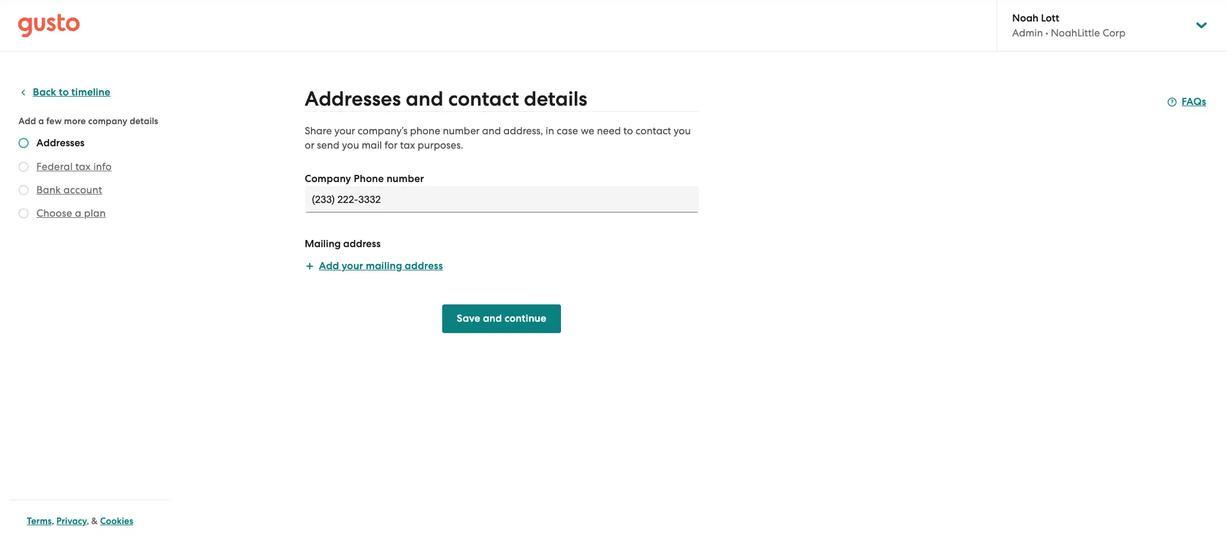 Task type: describe. For each thing, give the bounding box(es) containing it.
terms link
[[27, 516, 52, 527]]

purposes.
[[418, 139, 464, 151]]

company's
[[358, 125, 408, 137]]

admin
[[1013, 27, 1043, 39]]

company
[[305, 173, 351, 185]]

share
[[305, 125, 332, 137]]

noah
[[1013, 12, 1039, 24]]

0 vertical spatial contact
[[448, 87, 519, 111]]

0 horizontal spatial details
[[130, 116, 158, 127]]

your for add
[[342, 260, 363, 272]]

mailing
[[366, 260, 402, 272]]

account
[[63, 184, 102, 196]]

choose a plan
[[36, 207, 106, 219]]

check image for bank
[[19, 185, 29, 195]]

cookies
[[100, 516, 133, 527]]

Company Phone number telephone field
[[305, 186, 699, 213]]

a for add
[[38, 116, 44, 127]]

0 horizontal spatial you
[[342, 139, 359, 151]]

bank
[[36, 184, 61, 196]]

1 check image from the top
[[19, 138, 29, 148]]

and inside share your company's phone number and address, in case we need to contact you or send you mail for tax purposes.
[[482, 125, 501, 137]]

1 , from the left
[[52, 516, 54, 527]]

corp
[[1103, 27, 1126, 39]]

lott
[[1042, 12, 1060, 24]]

tax inside share your company's phone number and address, in case we need to contact you or send you mail for tax purposes.
[[400, 139, 415, 151]]

noahlittle
[[1051, 27, 1101, 39]]

few
[[46, 116, 62, 127]]

1 vertical spatial number
[[387, 173, 424, 185]]

cookies button
[[100, 514, 133, 528]]

0 horizontal spatial address
[[343, 238, 381, 250]]

or
[[305, 139, 315, 151]]

privacy
[[56, 516, 87, 527]]

need
[[597, 125, 621, 137]]

federal
[[36, 161, 73, 173]]

faqs
[[1182, 96, 1207, 108]]

addresses and contact details
[[305, 87, 588, 111]]

mailing address
[[305, 238, 381, 250]]

add for add a few more company details
[[19, 116, 36, 127]]

check image for federal
[[19, 162, 29, 172]]

phone
[[354, 173, 384, 185]]

save and continue button
[[443, 305, 561, 333]]

0 vertical spatial details
[[524, 87, 588, 111]]

1 vertical spatial address
[[405, 260, 443, 272]]

terms
[[27, 516, 52, 527]]

number inside share your company's phone number and address, in case we need to contact you or send you mail for tax purposes.
[[443, 125, 480, 137]]

back to timeline button
[[19, 85, 110, 100]]

for
[[385, 139, 398, 151]]

we
[[581, 125, 595, 137]]

send
[[317, 139, 340, 151]]

add your mailing address
[[319, 260, 443, 272]]

share your company's phone number and address, in case we need to contact you or send you mail for tax purposes.
[[305, 125, 691, 151]]

bank account
[[36, 184, 102, 196]]

home image
[[18, 13, 80, 37]]

and for addresses
[[406, 87, 444, 111]]

choose
[[36, 207, 72, 219]]

1 horizontal spatial you
[[674, 125, 691, 137]]



Task type: locate. For each thing, give the bounding box(es) containing it.
1 horizontal spatial contact
[[636, 125, 672, 137]]

to inside button
[[59, 86, 69, 99]]

a left the plan
[[75, 207, 81, 219]]

back
[[33, 86, 56, 99]]

info
[[93, 161, 112, 173]]

mail
[[362, 139, 382, 151]]

, left & on the bottom left of the page
[[87, 516, 89, 527]]

addresses for addresses and contact details
[[305, 87, 401, 111]]

4 check image from the top
[[19, 208, 29, 219]]

privacy link
[[56, 516, 87, 527]]

terms , privacy , & cookies
[[27, 516, 133, 527]]

company
[[88, 116, 128, 127]]

1 vertical spatial a
[[75, 207, 81, 219]]

your for share
[[335, 125, 355, 137]]

2 , from the left
[[87, 516, 89, 527]]

add a few more company details
[[19, 116, 158, 127]]

number up purposes.
[[443, 125, 480, 137]]

bank account button
[[36, 183, 102, 197]]

contact up share your company's phone number and address, in case we need to contact you or send you mail for tax purposes.
[[448, 87, 519, 111]]

in
[[546, 125, 555, 137]]

add left few
[[19, 116, 36, 127]]

to right back
[[59, 86, 69, 99]]

1 vertical spatial to
[[624, 125, 633, 137]]

0 vertical spatial address
[[343, 238, 381, 250]]

add down mailing
[[319, 260, 339, 272]]

address up add your mailing address
[[343, 238, 381, 250]]

and left address,
[[482, 125, 501, 137]]

case
[[557, 125, 578, 137]]

to
[[59, 86, 69, 99], [624, 125, 633, 137]]

a inside button
[[75, 207, 81, 219]]

check image
[[19, 138, 29, 148], [19, 162, 29, 172], [19, 185, 29, 195], [19, 208, 29, 219]]

0 horizontal spatial number
[[387, 173, 424, 185]]

a
[[38, 116, 44, 127], [75, 207, 81, 219]]

details right company
[[130, 116, 158, 127]]

1 vertical spatial and
[[482, 125, 501, 137]]

0 horizontal spatial add
[[19, 116, 36, 127]]

save and continue
[[457, 312, 547, 325]]

1 vertical spatial contact
[[636, 125, 672, 137]]

continue
[[505, 312, 547, 325]]

address
[[343, 238, 381, 250], [405, 260, 443, 272]]

your up send
[[335, 125, 355, 137]]

1 vertical spatial you
[[342, 139, 359, 151]]

mailing
[[305, 238, 341, 250]]

0 vertical spatial to
[[59, 86, 69, 99]]

you
[[674, 125, 691, 137], [342, 139, 359, 151]]

1 horizontal spatial address
[[405, 260, 443, 272]]

1 horizontal spatial details
[[524, 87, 588, 111]]

details up "in"
[[524, 87, 588, 111]]

noah lott admin • noahlittle corp
[[1013, 12, 1126, 39]]

0 horizontal spatial ,
[[52, 516, 54, 527]]

1 horizontal spatial addresses
[[305, 87, 401, 111]]

1 horizontal spatial to
[[624, 125, 633, 137]]

0 vertical spatial add
[[19, 116, 36, 127]]

tax
[[400, 139, 415, 151], [75, 161, 91, 173]]

your
[[335, 125, 355, 137], [342, 260, 363, 272]]

0 vertical spatial a
[[38, 116, 44, 127]]

and for save
[[483, 312, 502, 325]]

to right need
[[624, 125, 633, 137]]

0 vertical spatial addresses
[[305, 87, 401, 111]]

1 horizontal spatial a
[[75, 207, 81, 219]]

choose a plan button
[[36, 206, 106, 220]]

plan
[[84, 207, 106, 219]]

details
[[524, 87, 588, 111], [130, 116, 158, 127]]

federal tax info button
[[36, 159, 112, 174]]

1 vertical spatial your
[[342, 260, 363, 272]]

tax right the for
[[400, 139, 415, 151]]

your inside share your company's phone number and address, in case we need to contact you or send you mail for tax purposes.
[[335, 125, 355, 137]]

addresses list
[[19, 137, 165, 223]]

0 horizontal spatial to
[[59, 86, 69, 99]]

,
[[52, 516, 54, 527], [87, 516, 89, 527]]

2 check image from the top
[[19, 162, 29, 172]]

and right save
[[483, 312, 502, 325]]

contact right need
[[636, 125, 672, 137]]

, left privacy link
[[52, 516, 54, 527]]

to inside share your company's phone number and address, in case we need to contact you or send you mail for tax purposes.
[[624, 125, 633, 137]]

add
[[19, 116, 36, 127], [319, 260, 339, 272]]

add for add your mailing address
[[319, 260, 339, 272]]

•
[[1046, 27, 1049, 39]]

1 horizontal spatial add
[[319, 260, 339, 272]]

tax inside button
[[75, 161, 91, 173]]

1 vertical spatial tax
[[75, 161, 91, 173]]

check image for choose
[[19, 208, 29, 219]]

3 check image from the top
[[19, 185, 29, 195]]

number right phone
[[387, 173, 424, 185]]

federal tax info
[[36, 161, 112, 173]]

and inside button
[[483, 312, 502, 325]]

phone
[[410, 125, 441, 137]]

and up phone
[[406, 87, 444, 111]]

1 vertical spatial details
[[130, 116, 158, 127]]

tax left the info
[[75, 161, 91, 173]]

0 horizontal spatial a
[[38, 116, 44, 127]]

number
[[443, 125, 480, 137], [387, 173, 424, 185]]

a for choose
[[75, 207, 81, 219]]

1 horizontal spatial number
[[443, 125, 480, 137]]

company phone number
[[305, 173, 424, 185]]

1 vertical spatial addresses
[[36, 137, 85, 149]]

0 horizontal spatial addresses
[[36, 137, 85, 149]]

0 vertical spatial you
[[674, 125, 691, 137]]

address,
[[504, 125, 543, 137]]

your down mailing address
[[342, 260, 363, 272]]

more
[[64, 116, 86, 127]]

contact inside share your company's phone number and address, in case we need to contact you or send you mail for tax purposes.
[[636, 125, 672, 137]]

0 horizontal spatial tax
[[75, 161, 91, 173]]

0 vertical spatial your
[[335, 125, 355, 137]]

addresses down few
[[36, 137, 85, 149]]

0 vertical spatial number
[[443, 125, 480, 137]]

back to timeline
[[33, 86, 110, 99]]

addresses up company's
[[305, 87, 401, 111]]

faqs button
[[1168, 95, 1207, 109]]

addresses for addresses
[[36, 137, 85, 149]]

1 vertical spatial add
[[319, 260, 339, 272]]

addresses
[[305, 87, 401, 111], [36, 137, 85, 149]]

2 vertical spatial and
[[483, 312, 502, 325]]

and
[[406, 87, 444, 111], [482, 125, 501, 137], [483, 312, 502, 325]]

addresses inside addresses list
[[36, 137, 85, 149]]

contact
[[448, 87, 519, 111], [636, 125, 672, 137]]

address right mailing
[[405, 260, 443, 272]]

save
[[457, 312, 481, 325]]

a left few
[[38, 116, 44, 127]]

1 horizontal spatial tax
[[400, 139, 415, 151]]

0 horizontal spatial contact
[[448, 87, 519, 111]]

0 vertical spatial tax
[[400, 139, 415, 151]]

&
[[91, 516, 98, 527]]

1 horizontal spatial ,
[[87, 516, 89, 527]]

timeline
[[71, 86, 110, 99]]

0 vertical spatial and
[[406, 87, 444, 111]]



Task type: vqa. For each thing, say whether or not it's contained in the screenshot.
tax inside button
yes



